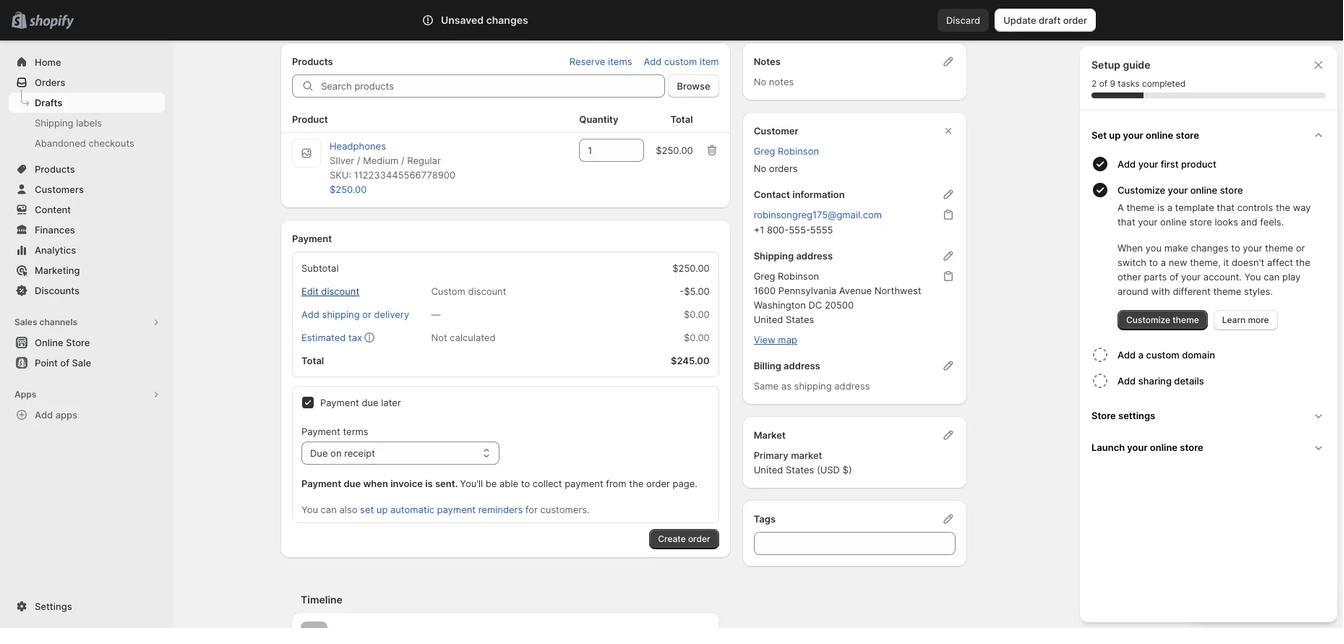 Task type: describe. For each thing, give the bounding box(es) containing it.
parts
[[1144, 271, 1167, 283]]

headphones silver / medium / regular sku: 112233445566778900
[[330, 140, 455, 181]]

$0.00 for not calculated
[[684, 332, 710, 343]]

you
[[1146, 242, 1162, 254]]

1 / from the left
[[357, 155, 360, 166]]

next image
[[950, 8, 964, 22]]

Search products text field
[[321, 74, 665, 98]]

customize theme
[[1126, 314, 1199, 325]]

you inside when you make changes to your theme or switch to a new theme, it doesn't affect the other parts of your account. you can play around with different theme styles.
[[1245, 271, 1261, 283]]

$0.00 for —
[[684, 309, 710, 320]]

0 horizontal spatial that
[[1118, 216, 1136, 228]]

united inside greg robinson 1600 pennsylvania avenue northwest washington dc 20500 united states
[[754, 314, 783, 325]]

$250.00 inside "button"
[[330, 184, 367, 195]]

add custom item button
[[635, 51, 728, 72]]

market
[[754, 429, 786, 441]]

set
[[1092, 129, 1107, 141]]

create order
[[658, 534, 710, 544]]

draft
[[1039, 14, 1061, 26]]

states inside greg robinson 1600 pennsylvania avenue northwest washington dc 20500 united states
[[786, 314, 814, 325]]

1 vertical spatial can
[[321, 504, 337, 515]]

your right "launch"
[[1127, 442, 1148, 453]]

tax
[[348, 332, 362, 343]]

customize your online store element
[[1089, 200, 1332, 330]]

create order button
[[649, 529, 719, 549]]

is inside a theme is a template that controls the way that your online store looks and feels.
[[1158, 202, 1165, 213]]

1 horizontal spatial order
[[688, 534, 710, 544]]

point of sale button
[[0, 353, 174, 373]]

a inside when you make changes to your theme or switch to a new theme, it doesn't affect the other parts of your account. you can play around with different theme styles.
[[1161, 257, 1166, 268]]

2 of 9 tasks completed
[[1092, 78, 1186, 89]]

customers link
[[9, 179, 165, 200]]

theme down account.
[[1213, 286, 1242, 297]]

or inside add shipping or delivery button
[[362, 309, 372, 320]]

controls
[[1237, 202, 1273, 213]]

products inside the products link
[[35, 163, 75, 175]]

medium
[[363, 155, 399, 166]]

view map
[[754, 334, 797, 346]]

changes inside when you make changes to your theme or switch to a new theme, it doesn't affect the other parts of your account. you can play around with different theme styles.
[[1191, 242, 1229, 254]]

no inside greg robinson no orders
[[754, 163, 767, 174]]

a inside button
[[1138, 349, 1144, 361]]

settings
[[1118, 410, 1156, 421]]

online store link
[[9, 333, 165, 353]]

your right "set"
[[1123, 129, 1144, 141]]

you'll
[[460, 478, 483, 489]]

billing address
[[754, 360, 820, 372]]

contact
[[754, 189, 790, 200]]

custom inside add custom item button
[[664, 56, 697, 67]]

-
[[680, 286, 684, 297]]

store settings
[[1092, 410, 1156, 421]]

online down settings
[[1150, 442, 1178, 453]]

the inside when you make changes to your theme or switch to a new theme, it doesn't affect the other parts of your account. you can play around with different theme styles.
[[1296, 257, 1311, 268]]

of inside when you make changes to your theme or switch to a new theme, it doesn't affect the other parts of your account. you can play around with different theme styles.
[[1170, 271, 1179, 283]]

unsaved
[[441, 14, 484, 26]]

sent.
[[435, 478, 458, 489]]

to for page.
[[521, 478, 530, 489]]

play
[[1283, 271, 1301, 283]]

other
[[1118, 271, 1141, 283]]

contact information
[[754, 189, 845, 200]]

marketing link
[[9, 260, 165, 281]]

estimated tax
[[301, 332, 362, 343]]

mark add a custom domain as done image
[[1092, 346, 1109, 364]]

united inside primary market united states (usd $)
[[754, 464, 783, 476]]

launch
[[1092, 442, 1125, 453]]

same as shipping address
[[754, 380, 870, 392]]

sku:
[[330, 169, 351, 181]]

add for add apps
[[35, 409, 53, 421]]

add a custom domain button
[[1118, 342, 1332, 368]]

drafts link
[[9, 93, 165, 113]]

silver
[[330, 155, 354, 166]]

up inside "set up your online store" button
[[1109, 129, 1121, 141]]

learn more link
[[1214, 310, 1278, 330]]

theme down 'different'
[[1173, 314, 1199, 325]]

add for add a custom domain
[[1118, 349, 1136, 361]]

customize for customize your online store
[[1118, 184, 1166, 196]]

add for add sharing details
[[1118, 375, 1136, 387]]

online
[[35, 337, 63, 348]]

discount for edit discount
[[321, 286, 359, 297]]

billing
[[754, 360, 781, 372]]

address for billing address
[[784, 360, 820, 372]]

$)
[[843, 464, 852, 476]]

reminders
[[478, 504, 523, 515]]

discounts
[[35, 285, 80, 296]]

2 vertical spatial $250.00
[[673, 262, 710, 274]]

shipping for shipping labels
[[35, 117, 73, 129]]

+1
[[754, 224, 764, 236]]

your up 'different'
[[1181, 271, 1201, 283]]

robinson for today
[[415, 9, 456, 21]]

add for add your first product
[[1118, 158, 1136, 170]]

add custom item
[[644, 56, 719, 67]]

set
[[360, 504, 374, 515]]

states inside primary market united states (usd $)
[[786, 464, 814, 476]]

of for sale
[[60, 357, 69, 369]]

0 vertical spatial products
[[292, 56, 333, 67]]

you can also set up automatic payment reminders for customers.
[[301, 504, 590, 515]]

point of sale link
[[9, 353, 165, 373]]

notes
[[769, 76, 794, 87]]

previous image
[[930, 8, 945, 22]]

2:20
[[500, 9, 520, 21]]

primary
[[754, 450, 789, 461]]

1 vertical spatial is
[[425, 478, 433, 489]]

custom
[[431, 286, 466, 297]]

theme,
[[1190, 257, 1221, 268]]

when
[[1118, 242, 1143, 254]]

northwest
[[875, 285, 921, 296]]

sharing
[[1138, 375, 1172, 387]]

add your first product button
[[1118, 151, 1332, 177]]

today
[[459, 9, 486, 21]]

content link
[[9, 200, 165, 220]]

avatar with initials g r image
[[301, 622, 328, 628]]

domain
[[1182, 349, 1215, 361]]

able
[[500, 478, 518, 489]]

market
[[791, 450, 822, 461]]

feels.
[[1260, 216, 1284, 228]]

it
[[1224, 257, 1229, 268]]

online store
[[35, 337, 90, 348]]

payment for payment terms
[[301, 426, 340, 437]]

greg robinson 1600 pennsylvania avenue northwest washington dc 20500 united states
[[754, 270, 921, 325]]

settings link
[[9, 596, 165, 617]]

—
[[431, 309, 441, 320]]

to for affect
[[1149, 257, 1158, 268]]

new
[[1169, 257, 1187, 268]]

store inside customize your online store 'button'
[[1220, 184, 1243, 196]]

2 vertical spatial address
[[835, 380, 870, 392]]

custom discount
[[431, 286, 506, 297]]

payment due when invoice is sent. you'll be able to collect payment from the order page.
[[301, 478, 698, 489]]

greg robinson no orders
[[754, 145, 819, 174]]

channels
[[39, 317, 77, 328]]

collect
[[533, 478, 562, 489]]

mark add sharing details as done image
[[1092, 372, 1109, 390]]

greg robinson today at 2:20 pm
[[391, 9, 537, 21]]

add apps
[[35, 409, 77, 421]]

orders
[[35, 77, 65, 88]]

first
[[1161, 158, 1179, 170]]

update draft order button
[[995, 9, 1096, 32]]

invoice
[[391, 478, 423, 489]]

completed
[[1142, 78, 1186, 89]]

0 vertical spatial payment
[[565, 478, 603, 489]]

payment due later
[[320, 397, 401, 408]]

add a custom domain
[[1118, 349, 1215, 361]]

customer
[[754, 125, 799, 137]]

5555
[[810, 224, 833, 236]]



Task type: locate. For each thing, give the bounding box(es) containing it.
robinson for 1600
[[778, 270, 819, 282]]

None text field
[[754, 532, 956, 555]]

a down the customize your online store
[[1167, 202, 1173, 213]]

finances
[[35, 224, 75, 236]]

customize up a
[[1118, 184, 1166, 196]]

due
[[310, 448, 328, 459]]

is left the sent.
[[425, 478, 433, 489]]

1 vertical spatial greg
[[754, 145, 775, 157]]

changes
[[486, 14, 528, 26], [1191, 242, 1229, 254]]

1 horizontal spatial of
[[1099, 78, 1108, 89]]

1 united from the top
[[754, 314, 783, 325]]

shipping up estimated tax
[[322, 309, 360, 320]]

theme
[[1127, 202, 1155, 213], [1265, 242, 1293, 254], [1213, 286, 1242, 297], [1173, 314, 1199, 325]]

tasks
[[1118, 78, 1140, 89]]

edit discount
[[301, 286, 359, 297]]

0 horizontal spatial payment
[[437, 504, 476, 515]]

online store button
[[0, 333, 174, 353]]

orders
[[769, 163, 798, 174]]

0 horizontal spatial or
[[362, 309, 372, 320]]

of right 2
[[1099, 78, 1108, 89]]

1 horizontal spatial is
[[1158, 202, 1165, 213]]

0 vertical spatial can
[[1264, 271, 1280, 283]]

of down new
[[1170, 271, 1179, 283]]

estimated tax button
[[293, 328, 371, 348]]

2 states from the top
[[786, 464, 814, 476]]

1 vertical spatial store
[[1092, 410, 1116, 421]]

different
[[1173, 286, 1211, 297]]

checkouts
[[89, 137, 134, 149]]

customize for customize theme
[[1126, 314, 1171, 325]]

automatic
[[390, 504, 434, 515]]

address right as
[[835, 380, 870, 392]]

add apps button
[[9, 405, 165, 425]]

customize your online store
[[1118, 184, 1243, 196]]

1 vertical spatial united
[[754, 464, 783, 476]]

you down "doesn't"
[[1245, 271, 1261, 283]]

products up product
[[292, 56, 333, 67]]

discount right custom
[[468, 286, 506, 297]]

discount
[[321, 286, 359, 297], [468, 286, 506, 297]]

or left delivery
[[362, 309, 372, 320]]

0 vertical spatial up
[[1109, 129, 1121, 141]]

2 horizontal spatial order
[[1063, 14, 1087, 26]]

0 vertical spatial custom
[[664, 56, 697, 67]]

drafts
[[35, 97, 62, 108]]

no left notes
[[754, 76, 767, 87]]

payment for payment due later
[[320, 397, 359, 408]]

your up "doesn't"
[[1243, 242, 1263, 254]]

0 vertical spatial that
[[1217, 202, 1235, 213]]

no notes
[[754, 76, 794, 87]]

payment
[[292, 233, 332, 244], [320, 397, 359, 408], [301, 426, 340, 437], [301, 478, 341, 489]]

the up feels.
[[1276, 202, 1291, 213]]

add for add custom item
[[644, 56, 662, 67]]

states down dc
[[786, 314, 814, 325]]

is down the customize your online store
[[1158, 202, 1165, 213]]

1 vertical spatial products
[[35, 163, 75, 175]]

robinson
[[415, 9, 456, 21], [778, 145, 819, 157], [778, 270, 819, 282]]

greg for greg robinson today at 2:20 pm
[[391, 9, 413, 21]]

1 vertical spatial shipping
[[754, 250, 794, 262]]

0 horizontal spatial order
[[646, 478, 670, 489]]

0 vertical spatial shipping
[[35, 117, 73, 129]]

robinson left "today"
[[415, 9, 456, 21]]

1 vertical spatial shipping
[[794, 380, 832, 392]]

primary market united states (usd $)
[[754, 450, 852, 476]]

product
[[1181, 158, 1217, 170]]

0 horizontal spatial is
[[425, 478, 433, 489]]

address down 5555
[[796, 250, 833, 262]]

2 vertical spatial a
[[1138, 349, 1144, 361]]

0 vertical spatial order
[[1063, 14, 1087, 26]]

/ up 112233445566778900
[[401, 155, 405, 166]]

store inside "set up your online store" button
[[1176, 129, 1199, 141]]

store down store settings button
[[1180, 442, 1204, 453]]

your up template
[[1168, 184, 1188, 196]]

can down affect
[[1264, 271, 1280, 283]]

you left also
[[301, 504, 318, 515]]

robinson for no
[[778, 145, 819, 157]]

store up product
[[1176, 129, 1199, 141]]

or inside when you make changes to your theme or switch to a new theme, it doesn't affect the other parts of your account. you can play around with different theme styles.
[[1296, 242, 1305, 254]]

1 horizontal spatial shipping
[[794, 380, 832, 392]]

0 vertical spatial a
[[1167, 202, 1173, 213]]

setup guide
[[1092, 59, 1151, 71]]

when you make changes to your theme or switch to a new theme, it doesn't affect the other parts of your account. you can play around with different theme styles.
[[1118, 242, 1311, 297]]

payment left the from at the left of the page
[[565, 478, 603, 489]]

store inside setup guide "dialog"
[[1092, 410, 1116, 421]]

customize
[[1118, 184, 1166, 196], [1126, 314, 1171, 325]]

can inside when you make changes to your theme or switch to a new theme, it doesn't affect the other parts of your account. you can play around with different theme styles.
[[1264, 271, 1280, 283]]

2 vertical spatial robinson
[[778, 270, 819, 282]]

0 vertical spatial $250.00
[[656, 145, 693, 156]]

1 vertical spatial or
[[362, 309, 372, 320]]

store inside launch your online store button
[[1180, 442, 1204, 453]]

2 united from the top
[[754, 464, 783, 476]]

1 discount from the left
[[321, 286, 359, 297]]

and
[[1241, 216, 1258, 228]]

0 vertical spatial address
[[796, 250, 833, 262]]

delivery
[[374, 309, 409, 320]]

1 horizontal spatial the
[[1276, 202, 1291, 213]]

discount for custom discount
[[468, 286, 506, 297]]

add left apps
[[35, 409, 53, 421]]

0 vertical spatial no
[[754, 76, 767, 87]]

total down estimated
[[301, 355, 324, 367]]

1 horizontal spatial can
[[1264, 271, 1280, 283]]

1 vertical spatial order
[[646, 478, 670, 489]]

store down template
[[1190, 216, 1212, 228]]

1 vertical spatial up
[[377, 504, 388, 515]]

add right mark add sharing details as done 'icon'
[[1118, 375, 1136, 387]]

$250.00 down sku:
[[330, 184, 367, 195]]

terms
[[343, 426, 368, 437]]

1 horizontal spatial total
[[671, 114, 693, 125]]

a
[[1118, 202, 1124, 213]]

styles.
[[1244, 286, 1273, 297]]

online inside 'button'
[[1191, 184, 1218, 196]]

payment for payment due when invoice is sent. you'll be able to collect payment from the order page.
[[301, 478, 341, 489]]

2 / from the left
[[401, 155, 405, 166]]

1 vertical spatial $0.00
[[684, 332, 710, 343]]

quantity
[[579, 114, 618, 125]]

due for later
[[362, 397, 379, 408]]

0 horizontal spatial changes
[[486, 14, 528, 26]]

0 horizontal spatial discount
[[321, 286, 359, 297]]

robinson inside greg robinson 1600 pennsylvania avenue northwest washington dc 20500 united states
[[778, 270, 819, 282]]

payment up subtotal
[[292, 233, 332, 244]]

shipping address
[[754, 250, 833, 262]]

2 vertical spatial order
[[688, 534, 710, 544]]

greg inside greg robinson 1600 pennsylvania avenue northwest washington dc 20500 united states
[[754, 270, 775, 282]]

customize inside 'button'
[[1118, 184, 1166, 196]]

0 horizontal spatial a
[[1138, 349, 1144, 361]]

settings
[[35, 601, 72, 612]]

add down set up your online store
[[1118, 158, 1136, 170]]

greg for greg robinson no orders
[[754, 145, 775, 157]]

0 vertical spatial is
[[1158, 202, 1165, 213]]

2 horizontal spatial a
[[1167, 202, 1173, 213]]

be
[[486, 478, 497, 489]]

1 vertical spatial customize
[[1126, 314, 1171, 325]]

add down edit
[[301, 309, 320, 320]]

calculated
[[450, 332, 496, 343]]

1 vertical spatial due
[[344, 478, 361, 489]]

1 horizontal spatial you
[[1245, 271, 1261, 283]]

address for shipping address
[[796, 250, 833, 262]]

reserve items
[[569, 56, 632, 67]]

discount inside button
[[321, 286, 359, 297]]

1 horizontal spatial up
[[1109, 129, 1121, 141]]

1 vertical spatial custom
[[1146, 349, 1180, 361]]

payment terms
[[301, 426, 368, 437]]

+1 800-555-5555
[[754, 224, 833, 236]]

add right items
[[644, 56, 662, 67]]

2 horizontal spatial to
[[1231, 242, 1240, 254]]

0 horizontal spatial can
[[321, 504, 337, 515]]

united down primary
[[754, 464, 783, 476]]

sales channels
[[14, 317, 77, 328]]

total down browse "button"
[[671, 114, 693, 125]]

up right set at the bottom
[[377, 504, 388, 515]]

shipping right as
[[794, 380, 832, 392]]

$250.00 up -$5.00
[[673, 262, 710, 274]]

your up 'you'
[[1138, 216, 1158, 228]]

of inside button
[[60, 357, 69, 369]]

/ down 'headphones' link
[[357, 155, 360, 166]]

notes
[[754, 56, 781, 67]]

products up customers
[[35, 163, 75, 175]]

dc
[[809, 299, 822, 311]]

add sharing details button
[[1118, 368, 1332, 394]]

add inside button
[[301, 309, 320, 320]]

shipping
[[35, 117, 73, 129], [754, 250, 794, 262]]

0 vertical spatial greg
[[391, 9, 413, 21]]

custom up 'add sharing details'
[[1146, 349, 1180, 361]]

order right the create
[[688, 534, 710, 544]]

up right "set"
[[1109, 129, 1121, 141]]

a inside a theme is a template that controls the way that your online store looks and feels.
[[1167, 202, 1173, 213]]

1 vertical spatial the
[[1296, 257, 1311, 268]]

address up same as shipping address
[[784, 360, 820, 372]]

discounts link
[[9, 281, 165, 301]]

store settings button
[[1086, 400, 1332, 432]]

greg up '1600'
[[754, 270, 775, 282]]

store up "launch"
[[1092, 410, 1116, 421]]

add right mark add a custom domain as done image
[[1118, 349, 1136, 361]]

0 horizontal spatial of
[[60, 357, 69, 369]]

0 vertical spatial or
[[1296, 242, 1305, 254]]

1 vertical spatial you
[[301, 504, 318, 515]]

online up add your first product
[[1146, 129, 1174, 141]]

shipping for shipping address
[[754, 250, 794, 262]]

robinson inside greg robinson no orders
[[778, 145, 819, 157]]

0 vertical spatial $0.00
[[684, 309, 710, 320]]

payment up the payment terms
[[320, 397, 359, 408]]

due left later
[[362, 397, 379, 408]]

payment for payment
[[292, 233, 332, 244]]

0 horizontal spatial total
[[301, 355, 324, 367]]

that down a
[[1118, 216, 1136, 228]]

2 discount from the left
[[468, 286, 506, 297]]

$250.00
[[656, 145, 693, 156], [330, 184, 367, 195], [673, 262, 710, 274]]

payment down the sent.
[[437, 504, 476, 515]]

customize theme link
[[1118, 310, 1208, 330]]

greg left unsaved
[[391, 9, 413, 21]]

1 horizontal spatial custom
[[1146, 349, 1180, 361]]

1 horizontal spatial that
[[1217, 202, 1235, 213]]

1 vertical spatial to
[[1149, 257, 1158, 268]]

1 vertical spatial states
[[786, 464, 814, 476]]

your inside a theme is a template that controls the way that your online store looks and feels.
[[1138, 216, 1158, 228]]

edit
[[301, 286, 319, 297]]

that up looks
[[1217, 202, 1235, 213]]

theme right a
[[1127, 202, 1155, 213]]

pm
[[523, 9, 537, 21]]

abandoned checkouts link
[[9, 133, 165, 153]]

0 horizontal spatial shipping
[[322, 309, 360, 320]]

your inside 'button'
[[1168, 184, 1188, 196]]

1 horizontal spatial or
[[1296, 242, 1305, 254]]

that
[[1217, 202, 1235, 213], [1118, 216, 1136, 228]]

around
[[1118, 286, 1149, 297]]

1 vertical spatial payment
[[437, 504, 476, 515]]

order left page. on the right bottom
[[646, 478, 670, 489]]

the inside a theme is a template that controls the way that your online store looks and feels.
[[1276, 202, 1291, 213]]

0 vertical spatial you
[[1245, 271, 1261, 283]]

greg inside greg robinson no orders
[[754, 145, 775, 157]]

greg for greg robinson 1600 pennsylvania avenue northwest washington dc 20500 united states
[[754, 270, 775, 282]]

discount up add shipping or delivery
[[321, 286, 359, 297]]

to right able
[[521, 478, 530, 489]]

online down template
[[1160, 216, 1187, 228]]

0 horizontal spatial up
[[377, 504, 388, 515]]

the up play
[[1296, 257, 1311, 268]]

not calculated
[[431, 332, 496, 343]]

1 vertical spatial $250.00
[[330, 184, 367, 195]]

0 vertical spatial store
[[66, 337, 90, 348]]

launch your online store
[[1092, 442, 1204, 453]]

0 horizontal spatial to
[[521, 478, 530, 489]]

custom inside add a custom domain button
[[1146, 349, 1180, 361]]

address
[[796, 250, 833, 262], [784, 360, 820, 372], [835, 380, 870, 392]]

setup guide dialog
[[1080, 46, 1338, 622]]

shipping labels link
[[9, 113, 165, 133]]

2 no from the top
[[754, 163, 767, 174]]

home link
[[9, 52, 165, 72]]

0 vertical spatial united
[[754, 314, 783, 325]]

0 horizontal spatial you
[[301, 504, 318, 515]]

due on receipt
[[310, 448, 375, 459]]

your
[[1123, 129, 1144, 141], [1138, 158, 1158, 170], [1168, 184, 1188, 196], [1138, 216, 1158, 228], [1243, 242, 1263, 254], [1181, 271, 1201, 283], [1127, 442, 1148, 453]]

online inside a theme is a template that controls the way that your online store looks and feels.
[[1160, 216, 1187, 228]]

total
[[671, 114, 693, 125], [301, 355, 324, 367]]

1 horizontal spatial to
[[1149, 257, 1158, 268]]

theme up affect
[[1265, 242, 1293, 254]]

a left new
[[1161, 257, 1166, 268]]

abandoned checkouts
[[35, 137, 134, 149]]

item
[[700, 56, 719, 67]]

same
[[754, 380, 779, 392]]

0 vertical spatial changes
[[486, 14, 528, 26]]

states down market
[[786, 464, 814, 476]]

robinson up the pennsylvania
[[778, 270, 819, 282]]

order right draft
[[1063, 14, 1087, 26]]

to down 'you'
[[1149, 257, 1158, 268]]

1 states from the top
[[786, 314, 814, 325]]

headphones
[[330, 140, 386, 152]]

1 vertical spatial robinson
[[778, 145, 819, 157]]

analytics link
[[9, 240, 165, 260]]

shipping down 800-
[[754, 250, 794, 262]]

make
[[1165, 242, 1188, 254]]

reserve
[[569, 56, 605, 67]]

on
[[330, 448, 342, 459]]

None number field
[[579, 139, 623, 162]]

0 vertical spatial to
[[1231, 242, 1240, 254]]

1 no from the top
[[754, 76, 767, 87]]

2 vertical spatial greg
[[754, 270, 775, 282]]

0 vertical spatial states
[[786, 314, 814, 325]]

products link
[[9, 159, 165, 179]]

set up automatic payment reminders link
[[360, 504, 523, 515]]

apps
[[14, 389, 36, 400]]

shipping
[[322, 309, 360, 320], [794, 380, 832, 392]]

add shipping or delivery button
[[293, 304, 418, 325]]

view map link
[[754, 334, 797, 346]]

0 horizontal spatial products
[[35, 163, 75, 175]]

$0.00 up $245.00
[[684, 332, 710, 343]]

0 vertical spatial the
[[1276, 202, 1291, 213]]

payment up due
[[301, 426, 340, 437]]

update
[[1004, 14, 1037, 26]]

2 vertical spatial to
[[521, 478, 530, 489]]

1 horizontal spatial store
[[1092, 410, 1116, 421]]

of left 'sale'
[[60, 357, 69, 369]]

the right the from at the left of the page
[[629, 478, 644, 489]]

1 horizontal spatial products
[[292, 56, 333, 67]]

or up play
[[1296, 242, 1305, 254]]

1 $0.00 from the top
[[684, 309, 710, 320]]

store inside a theme is a template that controls the way that your online store looks and feels.
[[1190, 216, 1212, 228]]

add for add shipping or delivery
[[301, 309, 320, 320]]

receipt
[[344, 448, 375, 459]]

due for when
[[344, 478, 361, 489]]

due left when
[[344, 478, 361, 489]]

0 horizontal spatial the
[[629, 478, 644, 489]]

1 vertical spatial changes
[[1191, 242, 1229, 254]]

no left the orders
[[754, 163, 767, 174]]

custom up browse
[[664, 56, 697, 67]]

1 horizontal spatial changes
[[1191, 242, 1229, 254]]

of for 9
[[1099, 78, 1108, 89]]

a up sharing
[[1138, 349, 1144, 361]]

shipping inside add shipping or delivery button
[[322, 309, 360, 320]]

payment down due
[[301, 478, 341, 489]]

united down the washington
[[754, 314, 783, 325]]

1 horizontal spatial payment
[[565, 478, 603, 489]]

robinson up the orders
[[778, 145, 819, 157]]

1 vertical spatial no
[[754, 163, 767, 174]]

0 horizontal spatial shipping
[[35, 117, 73, 129]]

analytics
[[35, 244, 76, 256]]

to up "doesn't"
[[1231, 242, 1240, 254]]

2 horizontal spatial the
[[1296, 257, 1311, 268]]

shopify image
[[29, 15, 74, 29]]

2 horizontal spatial of
[[1170, 271, 1179, 283]]

1 vertical spatial address
[[784, 360, 820, 372]]

doesn't
[[1232, 257, 1265, 268]]

0 vertical spatial shipping
[[322, 309, 360, 320]]

a theme is a template that controls the way that your online store looks and feels.
[[1118, 202, 1311, 228]]

store down 'add your first product' button
[[1220, 184, 1243, 196]]

2 $0.00 from the top
[[684, 332, 710, 343]]

2 vertical spatial the
[[629, 478, 644, 489]]

your left first
[[1138, 158, 1158, 170]]

1 vertical spatial total
[[301, 355, 324, 367]]

store up 'sale'
[[66, 337, 90, 348]]

search
[[486, 14, 517, 26]]

online up template
[[1191, 184, 1218, 196]]

$0.00 down $5.00
[[684, 309, 710, 320]]

shipping down drafts
[[35, 117, 73, 129]]

theme inside a theme is a template that controls the way that your online store looks and feels.
[[1127, 202, 1155, 213]]

affect
[[1267, 257, 1293, 268]]

customize down with
[[1126, 314, 1171, 325]]

$250.00 down browse "button"
[[656, 145, 693, 156]]

greg
[[391, 9, 413, 21], [754, 145, 775, 157], [754, 270, 775, 282]]

1 horizontal spatial /
[[401, 155, 405, 166]]

0 vertical spatial customize
[[1118, 184, 1166, 196]]

can left also
[[321, 504, 337, 515]]

can
[[1264, 271, 1280, 283], [321, 504, 337, 515]]

greg down customer
[[754, 145, 775, 157]]



Task type: vqa. For each thing, say whether or not it's contained in the screenshot.
0.00 text box
no



